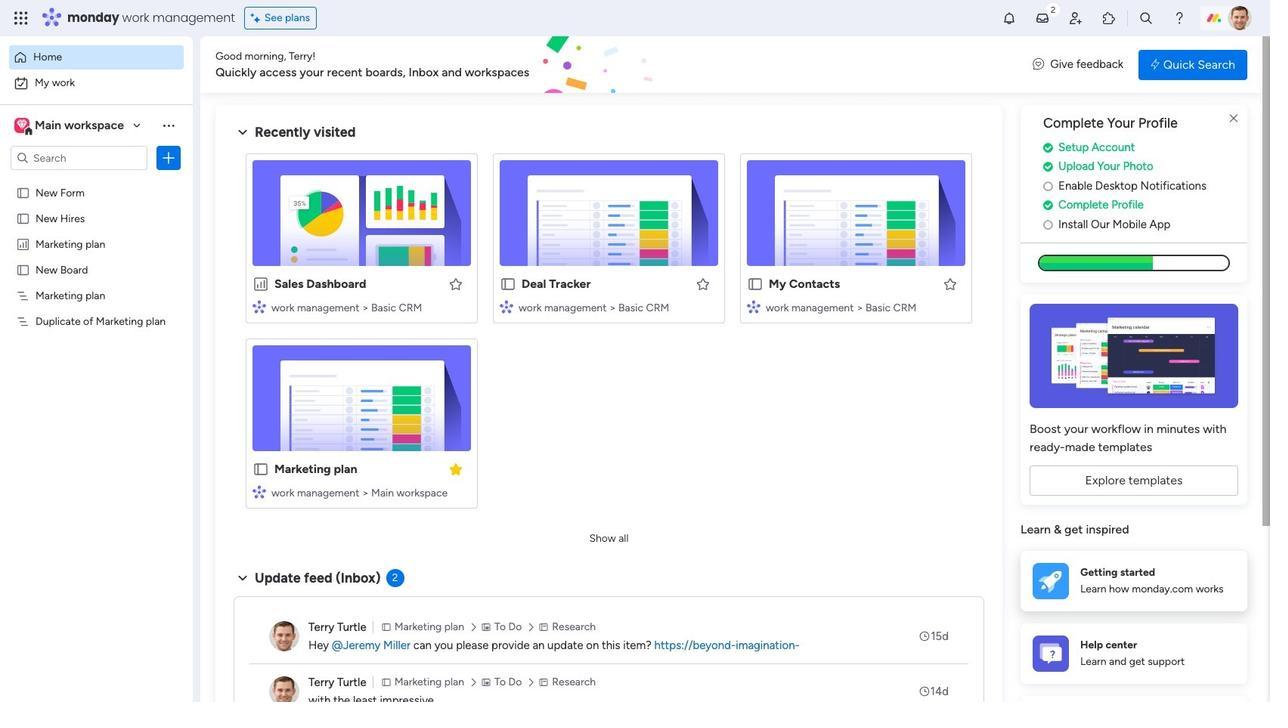 Task type: describe. For each thing, give the bounding box(es) containing it.
1 check circle image from the top
[[1044, 142, 1054, 153]]

see plans image
[[251, 10, 265, 26]]

workspace image
[[17, 117, 27, 134]]

update feed image
[[1036, 11, 1051, 26]]

select product image
[[14, 11, 29, 26]]

check circle image
[[1044, 200, 1054, 211]]

workspace options image
[[161, 118, 176, 133]]

2 element
[[386, 570, 404, 588]]

2 circle o image from the top
[[1044, 219, 1054, 231]]

2 add to favorites image from the left
[[943, 277, 959, 292]]

close recently visited image
[[234, 123, 252, 141]]

workspace image
[[14, 117, 30, 134]]

close update feed (inbox) image
[[234, 570, 252, 588]]

add to favorites image
[[696, 277, 711, 292]]

templates image image
[[1035, 304, 1235, 409]]

public board image for remove from favorites image
[[253, 461, 269, 478]]

1 vertical spatial option
[[9, 71, 184, 95]]

2 vertical spatial terry turtle image
[[269, 677, 300, 703]]

invite members image
[[1069, 11, 1084, 26]]

monday marketplace image
[[1102, 11, 1117, 26]]

notifications image
[[1002, 11, 1018, 26]]

0 vertical spatial terry turtle image
[[1229, 6, 1253, 30]]

3 public board image from the top
[[16, 263, 30, 277]]

quick search results list box
[[234, 141, 985, 527]]

workspace selection element
[[14, 117, 126, 136]]

v2 bolt switch image
[[1152, 56, 1160, 73]]

1 vertical spatial terry turtle image
[[269, 622, 300, 652]]



Task type: locate. For each thing, give the bounding box(es) containing it.
2 public board image from the top
[[16, 211, 30, 225]]

0 vertical spatial option
[[9, 45, 184, 70]]

1 horizontal spatial public dashboard image
[[253, 276, 269, 293]]

getting started element
[[1021, 551, 1248, 612]]

1 vertical spatial public board image
[[16, 211, 30, 225]]

list box
[[0, 177, 193, 538]]

remove from favorites image
[[449, 462, 464, 477]]

0 vertical spatial public dashboard image
[[16, 237, 30, 251]]

public dashboard image
[[16, 237, 30, 251], [253, 276, 269, 293]]

circle o image
[[1044, 181, 1054, 192], [1044, 219, 1054, 231]]

terry turtle image
[[1229, 6, 1253, 30], [269, 622, 300, 652], [269, 677, 300, 703]]

options image
[[161, 151, 176, 166]]

0 vertical spatial circle o image
[[1044, 181, 1054, 192]]

1 circle o image from the top
[[1044, 181, 1054, 192]]

1 vertical spatial check circle image
[[1044, 161, 1054, 173]]

0 horizontal spatial public board image
[[253, 461, 269, 478]]

option
[[9, 45, 184, 70], [9, 71, 184, 95], [0, 179, 193, 182]]

1 vertical spatial public dashboard image
[[253, 276, 269, 293]]

public board image for first add to favorites image from the right
[[747, 276, 764, 293]]

2 vertical spatial option
[[0, 179, 193, 182]]

1 public board image from the top
[[16, 185, 30, 200]]

check circle image
[[1044, 142, 1054, 153], [1044, 161, 1054, 173]]

0 horizontal spatial public dashboard image
[[16, 237, 30, 251]]

2 image
[[1047, 1, 1061, 18]]

2 check circle image from the top
[[1044, 161, 1054, 173]]

help center element
[[1021, 624, 1248, 684]]

circle o image up check circle icon
[[1044, 181, 1054, 192]]

0 horizontal spatial add to favorites image
[[449, 277, 464, 292]]

2 horizontal spatial public board image
[[747, 276, 764, 293]]

circle o image down check circle icon
[[1044, 219, 1054, 231]]

v2 user feedback image
[[1034, 56, 1045, 73]]

2 vertical spatial public board image
[[16, 263, 30, 277]]

1 vertical spatial circle o image
[[1044, 219, 1054, 231]]

public board image
[[500, 276, 517, 293], [747, 276, 764, 293], [253, 461, 269, 478]]

1 add to favorites image from the left
[[449, 277, 464, 292]]

public board image for add to favorites icon
[[500, 276, 517, 293]]

help image
[[1173, 11, 1188, 26]]

0 vertical spatial check circle image
[[1044, 142, 1054, 153]]

search everything image
[[1139, 11, 1154, 26]]

1 horizontal spatial public board image
[[500, 276, 517, 293]]

0 vertical spatial public board image
[[16, 185, 30, 200]]

dapulse x slim image
[[1226, 110, 1244, 128]]

Search in workspace field
[[32, 149, 126, 167]]

public board image
[[16, 185, 30, 200], [16, 211, 30, 225], [16, 263, 30, 277]]

add to favorites image
[[449, 277, 464, 292], [943, 277, 959, 292]]

1 horizontal spatial add to favorites image
[[943, 277, 959, 292]]



Task type: vqa. For each thing, say whether or not it's contained in the screenshot.
Quick search results list box
yes



